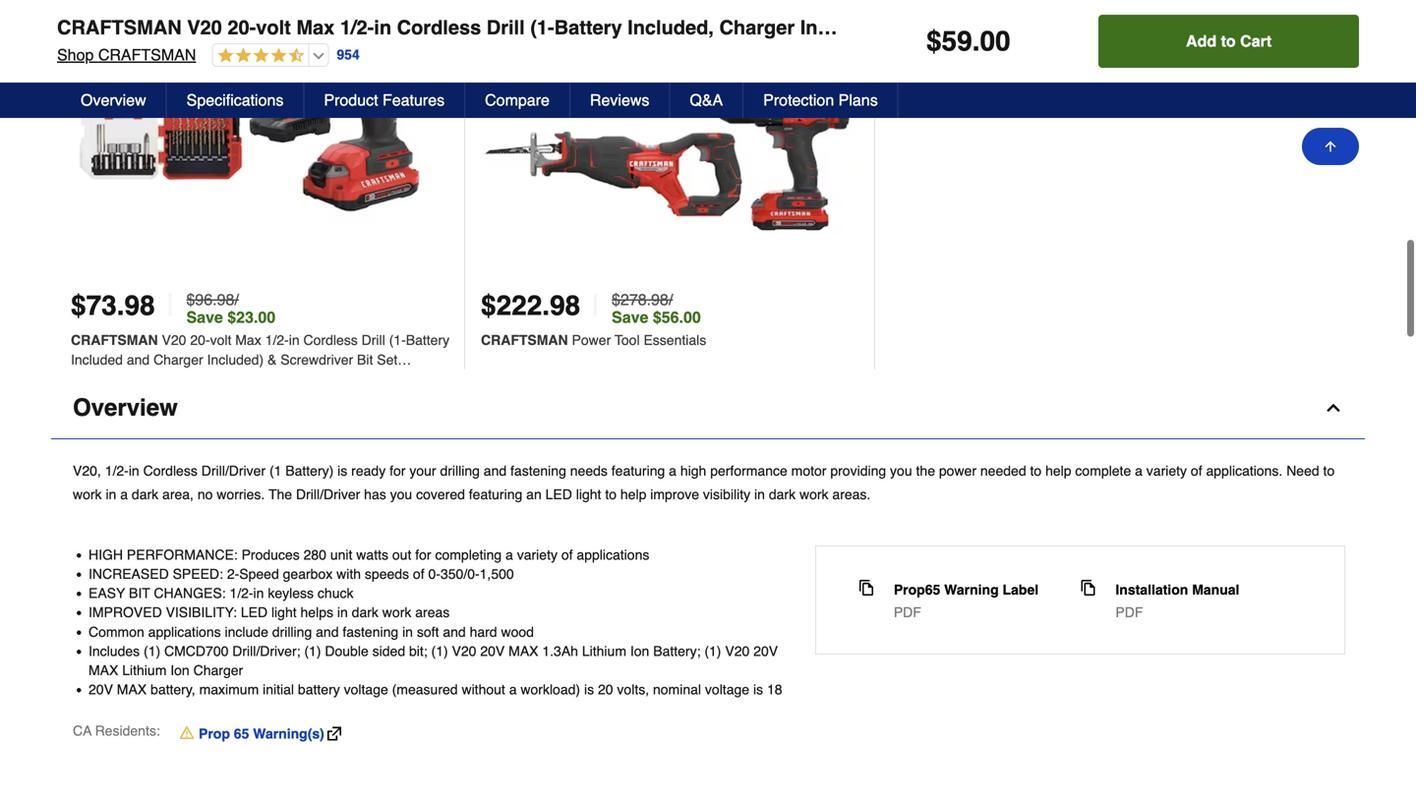 Task type: vqa. For each thing, say whether or not it's contained in the screenshot.
ARE
no



Task type: locate. For each thing, give the bounding box(es) containing it.
954
[[337, 47, 360, 63]]

0 vertical spatial ion
[[631, 644, 650, 660]]

pdf down prop65
[[894, 605, 922, 621]]

1 horizontal spatial pdf
[[1116, 605, 1144, 621]]

dark down chuck
[[352, 605, 379, 621]]

. for 59
[[973, 26, 981, 57]]

2 horizontal spatial .
[[973, 26, 981, 57]]

charger inside v20 20-volt max 1/2-in cordless drill (1-battery included and charger included) & screwdriver bit set drill/driver (35-piece)
[[154, 352, 203, 368]]

1 horizontal spatial variety
[[1147, 463, 1188, 479]]

4.5 stars image
[[213, 47, 304, 65]]

ion left battery;
[[631, 644, 650, 660]]

performance:
[[127, 547, 238, 563]]

in down speed
[[253, 586, 264, 602]]

v20 inside v20 20-volt max 1/2-in cordless drill (1-battery included and charger included) & screwdriver bit set drill/driver (35-piece)
[[162, 332, 186, 348]]

(1- inside v20 20-volt max 1/2-in cordless drill (1-battery included and charger included) & screwdriver bit set drill/driver (35-piece)
[[389, 332, 406, 348]]

2 horizontal spatial $
[[927, 26, 942, 57]]

1 / from the left
[[235, 291, 239, 309]]

voltage
[[344, 682, 388, 698], [705, 682, 750, 698]]

1 horizontal spatial fastening
[[511, 463, 567, 479]]

included) up plans
[[801, 16, 888, 39]]

v20 20-volt max 1/2-in cordless drill (1-battery included and charger included) & screwdriver bit set drill/driver (35-piece) image
[[71, 0, 464, 279]]

overview button up high at left
[[51, 378, 1366, 440]]

0 horizontal spatial ion
[[170, 663, 190, 679]]

1 vertical spatial max
[[89, 663, 118, 679]]

1 vertical spatial ion
[[170, 663, 190, 679]]

in down performance
[[755, 487, 765, 503]]

in up screwdriver
[[289, 332, 300, 348]]

20v down hard
[[481, 644, 505, 660]]

$
[[927, 26, 942, 57], [71, 290, 86, 322], [481, 290, 496, 322]]

0 vertical spatial featuring
[[612, 463, 665, 479]]

volts,
[[617, 682, 650, 698]]

lithium up battery,
[[122, 663, 167, 679]]

0 horizontal spatial .
[[117, 290, 124, 322]]

0 horizontal spatial volt
[[210, 332, 232, 348]]

prop65 warning label link
[[894, 580, 1039, 600]]

craftsman right shop
[[98, 46, 196, 64]]

is left ready
[[338, 463, 348, 479]]

0 horizontal spatial save
[[186, 308, 223, 327]]

1 horizontal spatial drilling
[[440, 463, 480, 479]]

volt
[[256, 16, 291, 39], [210, 332, 232, 348]]

bit;
[[409, 644, 428, 660]]

increased
[[89, 567, 169, 582]]

max down $23.00 on the top left of page
[[235, 332, 261, 348]]

1.3ah
[[543, 644, 579, 660]]

1 horizontal spatial you
[[891, 463, 913, 479]]

craftsman v20 20-volt max 1/2-in cordless drill (1-battery included, charger included)
[[57, 16, 888, 39]]

and right soft on the left bottom of the page
[[443, 625, 466, 640]]

0 vertical spatial variety
[[1147, 463, 1188, 479]]

craftsman power tool essentials
[[481, 332, 707, 348]]

work down v20,
[[73, 487, 102, 503]]

max down wood
[[509, 644, 539, 660]]

drill
[[487, 16, 525, 39], [362, 332, 385, 348]]

dark inside the high performance: produces 280 unit watts out for completing a variety of applications increased speed: 2-speed gearbox with speeds of 0-350/0-1,500 easy bit changes: 1/2-in keyless chuck improved visibility: led light helps in dark work areas common applications include drilling and fastening in soft and hard wood includes (1) cmcd700 drill/driver; (1) double sided bit; (1) v20 20v max 1.3ah lithium ion battery; (1) v20 20v max lithium ion charger 20v max battery, maximum initial battery voltage (measured without a workload) is 20 volts, nominal voltage is 18
[[352, 605, 379, 621]]

help
[[1046, 463, 1072, 479], [621, 487, 647, 503]]

areas.
[[833, 487, 871, 503]]

0 horizontal spatial voltage
[[344, 682, 388, 698]]

overview down (35-
[[73, 394, 178, 422]]

a right "complete"
[[1136, 463, 1143, 479]]

0 horizontal spatial of
[[413, 567, 425, 582]]

light
[[576, 487, 602, 503], [272, 605, 297, 621]]

0 vertical spatial included)
[[801, 16, 888, 39]]

fastening up an
[[511, 463, 567, 479]]

protection
[[764, 91, 835, 109]]

0 horizontal spatial max
[[235, 332, 261, 348]]

v20
[[187, 16, 222, 39], [162, 332, 186, 348], [452, 644, 477, 660], [726, 644, 750, 660]]

featuring left an
[[469, 487, 523, 503]]

and right your
[[484, 463, 507, 479]]

visibility:
[[166, 605, 237, 621]]

0 horizontal spatial /
[[235, 291, 239, 309]]

dark
[[132, 487, 159, 503], [769, 487, 796, 503], [352, 605, 379, 621]]

save for $ 73 . 98
[[186, 308, 223, 327]]

of down needs
[[562, 547, 573, 563]]

0 vertical spatial battery
[[555, 16, 622, 39]]

98 up power
[[550, 290, 581, 322]]

0 horizontal spatial for
[[390, 463, 406, 479]]

2 document image from the left
[[1081, 580, 1097, 596]]

1 horizontal spatial 98
[[550, 290, 581, 322]]

helps
[[301, 605, 334, 621]]

0 vertical spatial light
[[576, 487, 602, 503]]

and inside v20, 1/2-in cordless drill/driver (1 battery) is ready for your drilling and fastening needs featuring a high performance motor providing you the power needed to help complete a variety of applications. need to work in a dark area, no worries. the drill/driver has you covered featuring an led light to help improve visibility in dark work areas.
[[484, 463, 507, 479]]

max down includes
[[89, 663, 118, 679]]

charger up piece)
[[154, 352, 203, 368]]

overview for bottommost overview "button"
[[73, 394, 178, 422]]

bit
[[129, 586, 150, 602]]

0 horizontal spatial 98
[[124, 290, 155, 322]]

volt up '4.5 stars' image
[[256, 16, 291, 39]]

1 vertical spatial help
[[621, 487, 647, 503]]

cordless inside v20 20-volt max 1/2-in cordless drill (1-battery included and charger included) & screwdriver bit set drill/driver (35-piece)
[[304, 332, 358, 348]]

charger for and
[[154, 352, 203, 368]]

1 horizontal spatial help
[[1046, 463, 1072, 479]]

help left improve
[[621, 487, 647, 503]]

0 horizontal spatial $
[[71, 290, 86, 322]]

| left $96.98 at the top of the page
[[167, 289, 175, 323]]

variety inside v20, 1/2-in cordless drill/driver (1 battery) is ready for your drilling and fastening needs featuring a high performance motor providing you the power needed to help complete a variety of applications. need to work in a dark area, no worries. the drill/driver has you covered featuring an led light to help improve visibility in dark work areas.
[[1147, 463, 1188, 479]]

light down needs
[[576, 487, 602, 503]]

save left $23.00 on the top left of page
[[186, 308, 223, 327]]

save
[[186, 308, 223, 327], [612, 308, 649, 327]]

0-
[[429, 567, 441, 582]]

and inside v20 20-volt max 1/2-in cordless drill (1-battery included and charger included) & screwdriver bit set drill/driver (35-piece)
[[127, 352, 150, 368]]

to down needs
[[605, 487, 617, 503]]

areas
[[415, 605, 450, 621]]

drill inside v20 20-volt max 1/2-in cordless drill (1-battery included and charger included) & screwdriver bit set drill/driver (35-piece)
[[362, 332, 385, 348]]

variety right "complete"
[[1147, 463, 1188, 479]]

gearbox
[[283, 567, 333, 582]]

to right 'add'
[[1222, 32, 1237, 50]]

$96.98 /
[[186, 291, 239, 309]]

0 horizontal spatial document image
[[859, 580, 875, 596]]

(1) right includes
[[144, 644, 161, 660]]

and up (35-
[[127, 352, 150, 368]]

1 horizontal spatial 20-
[[228, 16, 256, 39]]

prop
[[199, 727, 230, 743]]

a
[[669, 463, 677, 479], [1136, 463, 1143, 479], [120, 487, 128, 503], [506, 547, 513, 563], [509, 682, 517, 698]]

fastening inside v20, 1/2-in cordless drill/driver (1 battery) is ready for your drilling and fastening needs featuring a high performance motor providing you the power needed to help complete a variety of applications. need to work in a dark area, no worries. the drill/driver has you covered featuring an led light to help improve visibility in dark work areas.
[[511, 463, 567, 479]]

1 horizontal spatial light
[[576, 487, 602, 503]]

ion up battery,
[[170, 663, 190, 679]]

0 vertical spatial help
[[1046, 463, 1072, 479]]

included,
[[628, 16, 714, 39]]

$ 73 . 98
[[71, 290, 155, 322]]

add to cart button
[[1099, 15, 1360, 68]]

completing
[[435, 547, 502, 563]]

1 horizontal spatial led
[[546, 487, 573, 503]]

document image
[[859, 580, 875, 596], [1081, 580, 1097, 596]]

included)
[[801, 16, 888, 39], [207, 352, 264, 368]]

drill/driver down included
[[71, 372, 135, 388]]

pdf inside 'installation manual pdf'
[[1116, 605, 1144, 621]]

(1) right bit;
[[432, 644, 448, 660]]

1/2- right v20,
[[105, 463, 129, 479]]

led up 'include'
[[241, 605, 268, 621]]

0 vertical spatial (1-
[[531, 16, 555, 39]]

cordless up area,
[[143, 463, 198, 479]]

a left high at left
[[669, 463, 677, 479]]

variety down an
[[517, 547, 558, 563]]

0 vertical spatial drill/driver
[[71, 372, 135, 388]]

voltage left 18
[[705, 682, 750, 698]]

20- down save $23.00
[[190, 332, 210, 348]]

(1)
[[144, 644, 161, 660], [304, 644, 321, 660], [432, 644, 448, 660], [705, 644, 722, 660]]

battery inside v20 20-volt max 1/2-in cordless drill (1-battery included and charger included) & screwdriver bit set drill/driver (35-piece)
[[406, 332, 450, 348]]

installation manual link
[[1116, 580, 1240, 600]]

0 vertical spatial overview
[[81, 91, 146, 109]]

compare button
[[466, 83, 571, 118]]

drilling
[[440, 463, 480, 479], [272, 625, 312, 640]]

pdf down installation
[[1116, 605, 1144, 621]]

1 horizontal spatial battery
[[555, 16, 622, 39]]

18
[[767, 682, 783, 698]]

1 vertical spatial volt
[[210, 332, 232, 348]]

led
[[546, 487, 573, 503], [241, 605, 268, 621]]

save up tool
[[612, 308, 649, 327]]

0 vertical spatial max
[[509, 644, 539, 660]]

0 vertical spatial drill
[[487, 16, 525, 39]]

1 horizontal spatial 20v
[[481, 644, 505, 660]]

cordless up screwdriver
[[304, 332, 358, 348]]

98 for $ 222 . 98
[[550, 290, 581, 322]]

led right an
[[546, 487, 573, 503]]

of
[[1192, 463, 1203, 479], [562, 547, 573, 563], [413, 567, 425, 582]]

compare
[[485, 91, 550, 109]]

drill/driver up worries.
[[201, 463, 266, 479]]

1 horizontal spatial /
[[669, 291, 673, 309]]

1 vertical spatial charger
[[154, 352, 203, 368]]

a right without
[[509, 682, 517, 698]]

1 vertical spatial battery
[[406, 332, 450, 348]]

voltage down the double
[[344, 682, 388, 698]]

1 horizontal spatial drill
[[487, 16, 525, 39]]

max inside v20 20-volt max 1/2-in cordless drill (1-battery included and charger included) & screwdriver bit set drill/driver (35-piece)
[[235, 332, 261, 348]]

20- up '4.5 stars' image
[[228, 16, 256, 39]]

document image left installation
[[1081, 580, 1097, 596]]

applications
[[577, 547, 650, 563], [148, 625, 221, 640]]

drill/driver;
[[232, 644, 301, 660]]

0 horizontal spatial pdf
[[894, 605, 922, 621]]

power tool essentials image
[[481, 0, 875, 279]]

featuring
[[612, 463, 665, 479], [469, 487, 523, 503]]

includes
[[89, 644, 140, 660]]

product features
[[324, 91, 445, 109]]

1 pdf from the left
[[894, 605, 922, 621]]

drilling inside the high performance: produces 280 unit watts out for completing a variety of applications increased speed: 2-speed gearbox with speeds of 0-350/0-1,500 easy bit changes: 1/2-in keyless chuck improved visibility: led light helps in dark work areas common applications include drilling and fastening in soft and hard wood includes (1) cmcd700 drill/driver; (1) double sided bit; (1) v20 20v max 1.3ah lithium ion battery; (1) v20 20v max lithium ion charger 20v max battery, maximum initial battery voltage (measured without a workload) is 20 volts, nominal voltage is 18
[[272, 625, 312, 640]]

max up '4.5 stars' image
[[297, 16, 335, 39]]

of left 0- in the left bottom of the page
[[413, 567, 425, 582]]

label
[[1003, 582, 1039, 598]]

no
[[198, 487, 213, 503]]

20v
[[481, 644, 505, 660], [754, 644, 778, 660], [89, 682, 113, 698]]

chuck
[[318, 586, 354, 602]]

prop65
[[894, 582, 941, 598]]

0 horizontal spatial included)
[[207, 352, 264, 368]]

pdf
[[894, 605, 922, 621], [1116, 605, 1144, 621]]

2 horizontal spatial is
[[754, 682, 764, 698]]

/ up essentials
[[669, 291, 673, 309]]

battery,
[[151, 682, 196, 698]]

1 vertical spatial led
[[241, 605, 268, 621]]

280
[[304, 547, 327, 563]]

volt down save $23.00
[[210, 332, 232, 348]]

(1- up set
[[389, 332, 406, 348]]

1 horizontal spatial voltage
[[705, 682, 750, 698]]

2 horizontal spatial work
[[800, 487, 829, 503]]

craftsman down 222
[[481, 332, 568, 348]]

you
[[891, 463, 913, 479], [390, 487, 412, 503]]

98 right "73"
[[124, 290, 155, 322]]

drilling inside v20, 1/2-in cordless drill/driver (1 battery) is ready for your drilling and fastening needs featuring a high performance motor providing you the power needed to help complete a variety of applications. need to work in a dark area, no worries. the drill/driver has you covered featuring an led light to help improve visibility in dark work areas.
[[440, 463, 480, 479]]

drilling down the helps
[[272, 625, 312, 640]]

2 horizontal spatial 20v
[[754, 644, 778, 660]]

is left 20
[[584, 682, 594, 698]]

2 98 from the left
[[550, 290, 581, 322]]

craftsman up included
[[71, 332, 158, 348]]

variety inside the high performance: produces 280 unit watts out for completing a variety of applications increased speed: 2-speed gearbox with speeds of 0-350/0-1,500 easy bit changes: 1/2-in keyless chuck improved visibility: led light helps in dark work areas common applications include drilling and fastening in soft and hard wood includes (1) cmcd700 drill/driver; (1) double sided bit; (1) v20 20v max 1.3ah lithium ion battery; (1) v20 20v max lithium ion charger 20v max battery, maximum initial battery voltage (measured without a workload) is 20 volts, nominal voltage is 18
[[517, 547, 558, 563]]

0 vertical spatial fastening
[[511, 463, 567, 479]]

1 horizontal spatial included)
[[801, 16, 888, 39]]

1 horizontal spatial is
[[584, 682, 594, 698]]

for
[[390, 463, 406, 479], [415, 547, 432, 563]]

you left the
[[891, 463, 913, 479]]

1 horizontal spatial $
[[481, 290, 496, 322]]

1 document image from the left
[[859, 580, 875, 596]]

1 98 from the left
[[124, 290, 155, 322]]

2 horizontal spatial of
[[1192, 463, 1203, 479]]

overview button down "shop craftsman"
[[61, 83, 167, 118]]

protection plans button
[[744, 83, 899, 118]]

1 vertical spatial light
[[272, 605, 297, 621]]

| up craftsman power tool essentials
[[593, 289, 600, 323]]

1 horizontal spatial max
[[297, 16, 335, 39]]

0 vertical spatial for
[[390, 463, 406, 479]]

(1) left the double
[[304, 644, 321, 660]]

power
[[572, 332, 611, 348]]

workload)
[[521, 682, 581, 698]]

0 horizontal spatial work
[[73, 487, 102, 503]]

20v up 18
[[754, 644, 778, 660]]

is left 18
[[754, 682, 764, 698]]

2 | from the left
[[593, 289, 600, 323]]

link icon image
[[328, 728, 341, 742]]

1 vertical spatial (1-
[[389, 332, 406, 348]]

the
[[917, 463, 936, 479]]

2 vertical spatial drill/driver
[[296, 487, 360, 503]]

1 horizontal spatial .
[[542, 290, 550, 322]]

charger inside the high performance: produces 280 unit watts out for completing a variety of applications increased speed: 2-speed gearbox with speeds of 0-350/0-1,500 easy bit changes: 1/2-in keyless chuck improved visibility: led light helps in dark work areas common applications include drilling and fastening in soft and hard wood includes (1) cmcd700 drill/driver; (1) double sided bit; (1) v20 20v max 1.3ah lithium ion battery; (1) v20 20v max lithium ion charger 20v max battery, maximum initial battery voltage (measured without a workload) is 20 volts, nominal voltage is 18
[[193, 663, 243, 679]]

1 vertical spatial fastening
[[343, 625, 399, 640]]

1 | from the left
[[167, 289, 175, 323]]

work down motor
[[800, 487, 829, 503]]

help left "complete"
[[1046, 463, 1072, 479]]

2 vertical spatial max
[[117, 682, 147, 698]]

2 horizontal spatial dark
[[769, 487, 796, 503]]

0 vertical spatial led
[[546, 487, 573, 503]]

add
[[1187, 32, 1217, 50]]

0 horizontal spatial is
[[338, 463, 348, 479]]

1 vertical spatial for
[[415, 547, 432, 563]]

0 horizontal spatial drill/driver
[[71, 372, 135, 388]]

complete
[[1076, 463, 1132, 479]]

2 pdf from the left
[[1116, 605, 1144, 621]]

| for $ 73 . 98
[[167, 289, 175, 323]]

work left the areas
[[383, 605, 412, 621]]

specifications button
[[167, 83, 304, 118]]

1 vertical spatial drill/driver
[[201, 463, 266, 479]]

1 horizontal spatial document image
[[1081, 580, 1097, 596]]

in right v20,
[[129, 463, 139, 479]]

1 save from the left
[[186, 308, 223, 327]]

max
[[297, 16, 335, 39], [235, 332, 261, 348]]

save $56.00
[[612, 308, 701, 327]]

0 vertical spatial lithium
[[582, 644, 627, 660]]

in up high at the left
[[106, 487, 116, 503]]

in left soft on the left bottom of the page
[[403, 625, 413, 640]]

of left applications. in the right bottom of the page
[[1192, 463, 1203, 479]]

you right has
[[390, 487, 412, 503]]

1 vertical spatial applications
[[148, 625, 221, 640]]

2 / from the left
[[669, 291, 673, 309]]

applications up cmcd700
[[148, 625, 221, 640]]

1 horizontal spatial save
[[612, 308, 649, 327]]

led inside the high performance: produces 280 unit watts out for completing a variety of applications increased speed: 2-speed gearbox with speeds of 0-350/0-1,500 easy bit changes: 1/2-in keyless chuck improved visibility: led light helps in dark work areas common applications include drilling and fastening in soft and hard wood includes (1) cmcd700 drill/driver; (1) double sided bit; (1) v20 20v max 1.3ah lithium ion battery; (1) v20 20v max lithium ion charger 20v max battery, maximum initial battery voltage (measured without a workload) is 20 volts, nominal voltage is 18
[[241, 605, 268, 621]]

2 vertical spatial of
[[413, 567, 425, 582]]

2 save from the left
[[612, 308, 649, 327]]

$ for 59
[[927, 26, 942, 57]]

1 horizontal spatial (1-
[[531, 16, 555, 39]]

included) inside v20 20-volt max 1/2-in cordless drill (1-battery included and charger included) & screwdriver bit set drill/driver (35-piece)
[[207, 352, 264, 368]]

cordless up features
[[397, 16, 481, 39]]

1 vertical spatial drilling
[[272, 625, 312, 640]]

1 horizontal spatial applications
[[577, 547, 650, 563]]

work
[[73, 487, 102, 503], [800, 487, 829, 503], [383, 605, 412, 621]]

0 horizontal spatial variety
[[517, 547, 558, 563]]

1 vertical spatial overview
[[73, 394, 178, 422]]

hard
[[470, 625, 497, 640]]

0 horizontal spatial (1-
[[389, 332, 406, 348]]

charger up protection
[[720, 16, 795, 39]]

0 horizontal spatial 20v
[[89, 682, 113, 698]]

in down chuck
[[337, 605, 348, 621]]

is inside v20, 1/2-in cordless drill/driver (1 battery) is ready for your drilling and fastening needs featuring a high performance motor providing you the power needed to help complete a variety of applications. need to work in a dark area, no worries. the drill/driver has you covered featuring an led light to help improve visibility in dark work areas.
[[338, 463, 348, 479]]

out
[[392, 547, 412, 563]]

to right needed
[[1031, 463, 1042, 479]]

warning(s)
[[253, 727, 325, 743]]

0 horizontal spatial 20-
[[190, 332, 210, 348]]

arrow up image
[[1323, 139, 1339, 154]]

1/2-
[[340, 16, 374, 39], [265, 332, 289, 348], [105, 463, 129, 479], [230, 586, 253, 602]]

product
[[324, 91, 378, 109]]

/ for $ 73 . 98
[[235, 291, 239, 309]]

led inside v20, 1/2-in cordless drill/driver (1 battery) is ready for your drilling and fastening needs featuring a high performance motor providing you the power needed to help complete a variety of applications. need to work in a dark area, no worries. the drill/driver has you covered featuring an led light to help improve visibility in dark work areas.
[[546, 487, 573, 503]]

0 horizontal spatial cordless
[[143, 463, 198, 479]]

for right the out
[[415, 547, 432, 563]]

dark down motor
[[769, 487, 796, 503]]

1 vertical spatial max
[[235, 332, 261, 348]]

dark for high performance: produces 280 unit watts out for completing a variety of applications increased speed: 2-speed gearbox with speeds of 0-350/0-1,500 easy bit changes: 1/2-in keyless chuck improved visibility: led light helps in dark work areas common applications include drilling and fastening in soft and hard wood includes (1) cmcd700 drill/driver; (1) double sided bit; (1) v20 20v max 1.3ah lithium ion battery; (1) v20 20v max lithium ion charger 20v max battery, maximum initial battery voltage (measured without a workload) is 20 volts, nominal voltage is 18
[[352, 605, 379, 621]]

drill up bit
[[362, 332, 385, 348]]

1/2- up &
[[265, 332, 289, 348]]

document image left prop65
[[859, 580, 875, 596]]

shop
[[57, 46, 94, 64]]

included) left &
[[207, 352, 264, 368]]

fastening
[[511, 463, 567, 479], [343, 625, 399, 640]]

fastening up sided at bottom
[[343, 625, 399, 640]]

overview down "shop craftsman"
[[81, 91, 146, 109]]

drill/driver
[[71, 372, 135, 388], [201, 463, 266, 479], [296, 487, 360, 503]]

$ for 73
[[71, 290, 86, 322]]

wood
[[501, 625, 534, 640]]

20
[[598, 682, 614, 698]]

1 horizontal spatial cordless
[[304, 332, 358, 348]]

1 horizontal spatial of
[[562, 547, 573, 563]]

dark left area,
[[132, 487, 159, 503]]

ca residents:
[[73, 724, 160, 740]]

1 horizontal spatial drill/driver
[[201, 463, 266, 479]]

light inside v20, 1/2-in cordless drill/driver (1 battery) is ready for your drilling and fastening needs featuring a high performance motor providing you the power needed to help complete a variety of applications. need to work in a dark area, no worries. the drill/driver has you covered featuring an led light to help improve visibility in dark work areas.
[[576, 487, 602, 503]]



Task type: describe. For each thing, give the bounding box(es) containing it.
need
[[1287, 463, 1320, 479]]

overview for overview "button" to the top
[[81, 91, 146, 109]]

speed:
[[173, 567, 223, 582]]

high performance: produces 280 unit watts out for completing a variety of applications increased speed: 2-speed gearbox with speeds of 0-350/0-1,500 easy bit changes: 1/2-in keyless chuck improved visibility: led light helps in dark work areas common applications include drilling and fastening in soft and hard wood includes (1) cmcd700 drill/driver; (1) double sided bit; (1) v20 20v max 1.3ah lithium ion battery; (1) v20 20v max lithium ion charger 20v max battery, maximum initial battery voltage (measured without a workload) is 20 volts, nominal voltage is 18
[[89, 547, 783, 698]]

3 (1) from the left
[[432, 644, 448, 660]]

0 vertical spatial you
[[891, 463, 913, 479]]

residents:
[[95, 724, 160, 740]]

a up the 1,500
[[506, 547, 513, 563]]

1 horizontal spatial lithium
[[582, 644, 627, 660]]

in up product features
[[374, 16, 392, 39]]

(measured
[[392, 682, 458, 698]]

improve
[[651, 487, 700, 503]]

piece)
[[163, 372, 202, 388]]

pdf inside prop65 warning label pdf
[[894, 605, 922, 621]]

document image for prop65
[[859, 580, 875, 596]]

59
[[942, 26, 973, 57]]

0 vertical spatial 20-
[[228, 16, 256, 39]]

65
[[234, 727, 249, 743]]

ready
[[351, 463, 386, 479]]

craftsman for craftsman power tool essentials
[[481, 332, 568, 348]]

specifications
[[187, 91, 284, 109]]

battery;
[[654, 644, 701, 660]]

to inside add to cart button
[[1222, 32, 1237, 50]]

set
[[377, 352, 398, 368]]

double
[[325, 644, 369, 660]]

area,
[[162, 487, 194, 503]]

providing
[[831, 463, 887, 479]]

1/2- up 954 at the left top of the page
[[340, 16, 374, 39]]

power
[[940, 463, 977, 479]]

0 horizontal spatial help
[[621, 487, 647, 503]]

1 vertical spatial of
[[562, 547, 573, 563]]

$23.00
[[228, 308, 276, 327]]

manual
[[1193, 582, 1240, 598]]

tool
[[615, 332, 640, 348]]

1 (1) from the left
[[144, 644, 161, 660]]

cordless inside v20, 1/2-in cordless drill/driver (1 battery) is ready for your drilling and fastening needs featuring a high performance motor providing you the power needed to help complete a variety of applications. need to work in a dark area, no worries. the drill/driver has you covered featuring an led light to help improve visibility in dark work areas.
[[143, 463, 198, 479]]

0 horizontal spatial applications
[[148, 625, 221, 640]]

high
[[89, 547, 123, 563]]

98 for $ 73 . 98
[[124, 290, 155, 322]]

battery
[[298, 682, 340, 698]]

without
[[462, 682, 506, 698]]

&
[[268, 352, 277, 368]]

/ for $ 222 . 98
[[669, 291, 673, 309]]

2 voltage from the left
[[705, 682, 750, 698]]

4 (1) from the left
[[705, 644, 722, 660]]

1 vertical spatial featuring
[[469, 487, 523, 503]]

cart
[[1241, 32, 1272, 50]]

for inside v20, 1/2-in cordless drill/driver (1 battery) is ready for your drilling and fastening needs featuring a high performance motor providing you the power needed to help complete a variety of applications. need to work in a dark area, no worries. the drill/driver has you covered featuring an led light to help improve visibility in dark work areas.
[[390, 463, 406, 479]]

1 horizontal spatial ion
[[631, 644, 650, 660]]

1 vertical spatial lithium
[[122, 663, 167, 679]]

drill/driver inside v20 20-volt max 1/2-in cordless drill (1-battery included and charger included) & screwdriver bit set drill/driver (35-piece)
[[71, 372, 135, 388]]

initial
[[263, 682, 294, 698]]

v20 right battery;
[[726, 644, 750, 660]]

easy
[[89, 586, 125, 602]]

keyless
[[268, 586, 314, 602]]

soft
[[417, 625, 439, 640]]

00
[[981, 26, 1011, 57]]

1/2- inside v20, 1/2-in cordless drill/driver (1 battery) is ready for your drilling and fastening needs featuring a high performance motor providing you the power needed to help complete a variety of applications. need to work in a dark area, no worries. the drill/driver has you covered featuring an led light to help improve visibility in dark work areas.
[[105, 463, 129, 479]]

2 (1) from the left
[[304, 644, 321, 660]]

charger for included,
[[720, 16, 795, 39]]

1/2- inside the high performance: produces 280 unit watts out for completing a variety of applications increased speed: 2-speed gearbox with speeds of 0-350/0-1,500 easy bit changes: 1/2-in keyless chuck improved visibility: led light helps in dark work areas common applications include drilling and fastening in soft and hard wood includes (1) cmcd700 drill/driver; (1) double sided bit; (1) v20 20v max 1.3ah lithium ion battery; (1) v20 20v max lithium ion charger 20v max battery, maximum initial battery voltage (measured without a workload) is 20 volts, nominal voltage is 18
[[230, 586, 253, 602]]

maximum
[[199, 682, 259, 698]]

1 vertical spatial overview button
[[51, 378, 1366, 440]]

0 vertical spatial max
[[297, 16, 335, 39]]

features
[[383, 91, 445, 109]]

plans
[[839, 91, 878, 109]]

worries.
[[217, 487, 265, 503]]

essentials
[[644, 332, 707, 348]]

include
[[225, 625, 269, 640]]

reviews
[[590, 91, 650, 109]]

covered
[[416, 487, 465, 503]]

applications.
[[1207, 463, 1283, 479]]

1/2- inside v20 20-volt max 1/2-in cordless drill (1-battery included and charger included) & screwdriver bit set drill/driver (35-piece)
[[265, 332, 289, 348]]

common
[[89, 625, 144, 640]]

fastening inside the high performance: produces 280 unit watts out for completing a variety of applications increased speed: 2-speed gearbox with speeds of 0-350/0-1,500 easy bit changes: 1/2-in keyless chuck improved visibility: led light helps in dark work areas common applications include drilling and fastening in soft and hard wood includes (1) cmcd700 drill/driver; (1) double sided bit; (1) v20 20v max 1.3ah lithium ion battery; (1) v20 20v max lithium ion charger 20v max battery, maximum initial battery voltage (measured without a workload) is 20 volts, nominal voltage is 18
[[343, 625, 399, 640]]

in inside v20 20-volt max 1/2-in cordless drill (1-battery included and charger included) & screwdriver bit set drill/driver (35-piece)
[[289, 332, 300, 348]]

prop65 warning label pdf
[[894, 582, 1039, 621]]

0 vertical spatial cordless
[[397, 16, 481, 39]]

v20 20-volt max 1/2-in cordless drill (1-battery included and charger included) & screwdriver bit set drill/driver (35-piece)
[[71, 332, 450, 388]]

350/0-
[[441, 567, 480, 582]]

craftsman for craftsman v20 20-volt max 1/2-in cordless drill (1-battery included, charger included)
[[57, 16, 182, 39]]

v20 down hard
[[452, 644, 477, 660]]

cmcd700
[[164, 644, 229, 660]]

save for $ 222 . 98
[[612, 308, 649, 327]]

included) for included,
[[801, 16, 888, 39]]

save $23.00
[[186, 308, 276, 327]]

$ 59 . 00
[[927, 26, 1011, 57]]

high
[[681, 463, 707, 479]]

a left area,
[[120, 487, 128, 503]]

$278.98
[[612, 291, 669, 309]]

1 voltage from the left
[[344, 682, 388, 698]]

(35-
[[139, 372, 163, 388]]

unit
[[330, 547, 353, 563]]

bit
[[357, 352, 373, 368]]

of inside v20, 1/2-in cordless drill/driver (1 battery) is ready for your drilling and fastening needs featuring a high performance motor providing you the power needed to help complete a variety of applications. need to work in a dark area, no worries. the drill/driver has you covered featuring an led light to help improve visibility in dark work areas.
[[1192, 463, 1203, 479]]

and down the helps
[[316, 625, 339, 640]]

for inside the high performance: produces 280 unit watts out for completing a variety of applications increased speed: 2-speed gearbox with speeds of 0-350/0-1,500 easy bit changes: 1/2-in keyless chuck improved visibility: led light helps in dark work areas common applications include drilling and fastening in soft and hard wood includes (1) cmcd700 drill/driver; (1) double sided bit; (1) v20 20v max 1.3ah lithium ion battery; (1) v20 20v max lithium ion charger 20v max battery, maximum initial battery voltage (measured without a workload) is 20 volts, nominal voltage is 18
[[415, 547, 432, 563]]

v20 up '4.5 stars' image
[[187, 16, 222, 39]]

v20,
[[73, 463, 101, 479]]

0 vertical spatial volt
[[256, 16, 291, 39]]

speeds
[[365, 567, 409, 582]]

performance
[[711, 463, 788, 479]]

to right need
[[1324, 463, 1335, 479]]

watts
[[356, 547, 389, 563]]

with
[[337, 567, 361, 582]]

0 vertical spatial overview button
[[61, 83, 167, 118]]

2 horizontal spatial drill/driver
[[296, 487, 360, 503]]

the
[[269, 487, 292, 503]]

| for $ 222 . 98
[[593, 289, 600, 323]]

$ for 222
[[481, 290, 496, 322]]

installation manual pdf
[[1116, 582, 1240, 621]]

0 vertical spatial applications
[[577, 547, 650, 563]]

screwdriver
[[281, 352, 353, 368]]

included
[[71, 352, 123, 368]]

needed
[[981, 463, 1027, 479]]

product features button
[[304, 83, 466, 118]]

volt inside v20 20-volt max 1/2-in cordless drill (1-battery included and charger included) & screwdriver bit set drill/driver (35-piece)
[[210, 332, 232, 348]]

warning
[[945, 582, 999, 598]]

produces
[[242, 547, 300, 563]]

light inside the high performance: produces 280 unit watts out for completing a variety of applications increased speed: 2-speed gearbox with speeds of 0-350/0-1,500 easy bit changes: 1/2-in keyless chuck improved visibility: led light helps in dark work areas common applications include drilling and fastening in soft and hard wood includes (1) cmcd700 drill/driver; (1) double sided bit; (1) v20 20v max 1.3ah lithium ion battery; (1) v20 20v max lithium ion charger 20v max battery, maximum initial battery voltage (measured without a workload) is 20 volts, nominal voltage is 18
[[272, 605, 297, 621]]

work inside the high performance: produces 280 unit watts out for completing a variety of applications increased speed: 2-speed gearbox with speeds of 0-350/0-1,500 easy bit changes: 1/2-in keyless chuck improved visibility: led light helps in dark work areas common applications include drilling and fastening in soft and hard wood includes (1) cmcd700 drill/driver; (1) double sided bit; (1) v20 20v max 1.3ah lithium ion battery; (1) v20 20v max lithium ion charger 20v max battery, maximum initial battery voltage (measured without a workload) is 20 volts, nominal voltage is 18
[[383, 605, 412, 621]]

prop 65 warning(s) link
[[180, 725, 341, 744]]

2-
[[227, 567, 239, 582]]

document image for installation
[[1081, 580, 1097, 596]]

q&a
[[690, 91, 723, 109]]

ca
[[73, 724, 92, 740]]

dark for v20, 1/2-in cordless drill/driver (1 battery) is ready for your drilling and fastening needs featuring a high performance motor providing you the power needed to help complete a variety of applications. need to work in a dark area, no worries. the drill/driver has you covered featuring an led light to help improve visibility in dark work areas.
[[132, 487, 159, 503]]

visibility
[[703, 487, 751, 503]]

1 vertical spatial you
[[390, 487, 412, 503]]

$96.98
[[186, 291, 235, 309]]

speed
[[239, 567, 279, 582]]

included) for and
[[207, 352, 264, 368]]

. for 73
[[117, 290, 124, 322]]

chevron up image
[[1324, 398, 1344, 418]]

shop craftsman
[[57, 46, 196, 64]]

20- inside v20 20-volt max 1/2-in cordless drill (1-battery included and charger included) & screwdriver bit set drill/driver (35-piece)
[[190, 332, 210, 348]]

motor
[[792, 463, 827, 479]]

warning image
[[180, 726, 194, 742]]

craftsman for craftsman
[[71, 332, 158, 348]]

improved
[[89, 605, 162, 621]]

. for 222
[[542, 290, 550, 322]]



